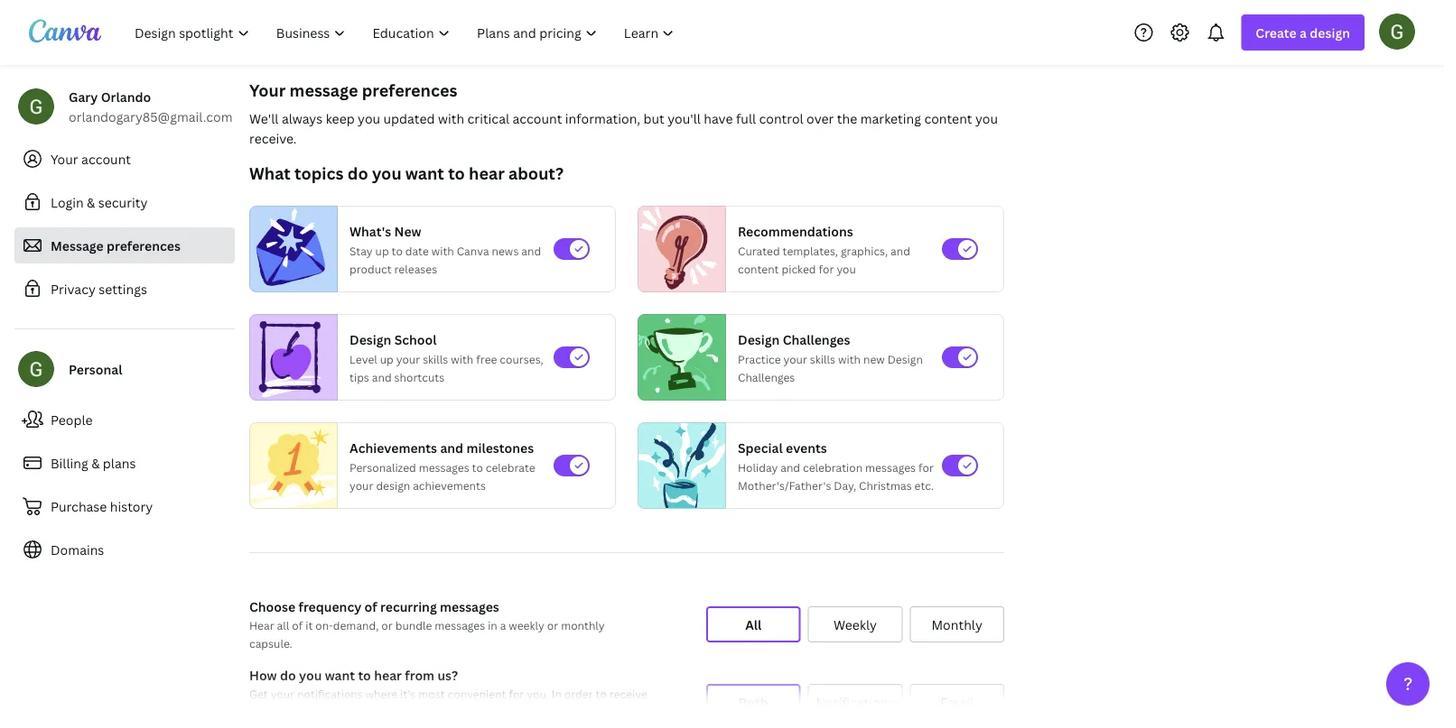 Task type: vqa. For each thing, say whether or not it's contained in the screenshot.
Zoom Button
no



Task type: describe. For each thing, give the bounding box(es) containing it.
top level navigation element
[[123, 14, 690, 51]]

christmas
[[859, 478, 912, 493]]

choose frequency of recurring messages hear all of it on-demand, or bundle messages in a weekly or monthly capsule.
[[249, 599, 605, 651]]

it's
[[400, 687, 416, 702]]

where
[[366, 687, 398, 702]]

to up what's new stay up to date with canva news and product releases
[[448, 162, 465, 184]]

marketing
[[861, 110, 922, 127]]

events
[[786, 440, 827, 457]]

with inside we'll always keep you updated with critical account information, but you'll have full control over the marketing content you receive.
[[438, 110, 464, 127]]

1 horizontal spatial of
[[365, 599, 377, 616]]

picked
[[782, 262, 816, 276]]

weekly
[[509, 618, 545, 633]]

your account link
[[14, 141, 235, 177]]

privacy settings link
[[14, 271, 235, 307]]

privacy settings
[[51, 281, 147, 298]]

most
[[419, 687, 445, 702]]

login & security link
[[14, 184, 235, 220]]

skills inside design challenges practice your skills with new design challenges
[[810, 352, 836, 367]]

personalized
[[350, 460, 416, 475]]

messages inside special events holiday and celebration messages for mother's/father's day, christmas etc.
[[866, 460, 916, 475]]

etc.
[[915, 478, 934, 493]]

you.
[[527, 687, 549, 702]]

domains
[[51, 542, 104, 559]]

monthly
[[561, 618, 605, 633]]

from
[[405, 667, 435, 684]]

topic image for special events
[[639, 419, 725, 514]]

school
[[395, 331, 437, 348]]

billing & plans
[[51, 455, 136, 472]]

convenient
[[448, 687, 506, 702]]

in
[[488, 618, 498, 633]]

full
[[736, 110, 756, 127]]

have inside "how do you want to hear from us? get your notifications where it's most convenient for you. in order to receive app notifications, please ensure you have enabled permissions on you"
[[440, 705, 465, 720]]

curated
[[738, 243, 780, 258]]

about?
[[509, 162, 564, 184]]

all
[[277, 618, 289, 633]]

bundle
[[395, 618, 432, 633]]

your inside design school level up your skills with free courses, tips and shortcuts
[[396, 352, 420, 367]]

1 vertical spatial of
[[292, 618, 303, 633]]

to right order
[[596, 687, 607, 702]]

history
[[110, 498, 153, 515]]

the
[[837, 110, 858, 127]]

we'll always keep you updated with critical account information, but you'll have full control over the marketing content you receive.
[[249, 110, 998, 147]]

design inside create a design dropdown button
[[1310, 24, 1351, 41]]

security
[[98, 194, 148, 211]]

have inside we'll always keep you updated with critical account information, but you'll have full control over the marketing content you receive.
[[704, 110, 733, 127]]

purchase
[[51, 498, 107, 515]]

people
[[51, 412, 93, 429]]

demand,
[[333, 618, 379, 633]]

but
[[644, 110, 665, 127]]

up for what's
[[375, 243, 389, 258]]

receive
[[610, 687, 648, 702]]

1 horizontal spatial do
[[348, 162, 368, 184]]

product
[[350, 262, 392, 276]]

billing & plans link
[[14, 445, 235, 482]]

0 vertical spatial hear
[[469, 162, 505, 184]]

how
[[249, 667, 277, 684]]

over
[[807, 110, 834, 127]]

design for design challenges
[[738, 331, 780, 348]]

0 vertical spatial want
[[406, 162, 444, 184]]

messages inside achievements and milestones personalized messages to celebrate your design achievements
[[419, 460, 469, 475]]

up for design
[[380, 352, 394, 367]]

graphics,
[[841, 243, 888, 258]]

notifications
[[297, 687, 363, 702]]

and inside special events holiday and celebration messages for mother's/father's day, christmas etc.
[[781, 460, 801, 475]]

design inside achievements and milestones personalized messages to celebrate your design achievements
[[376, 478, 410, 493]]

gary orlando image
[[1380, 13, 1416, 49]]

settings
[[99, 281, 147, 298]]

notifications,
[[272, 705, 340, 720]]

message
[[290, 79, 358, 101]]

purchase history
[[51, 498, 153, 515]]

gary orlando orlandogary85@gmail.com
[[69, 88, 233, 125]]

Email button
[[910, 685, 1005, 721]]

for inside "how do you want to hear from us? get your notifications where it's most convenient for you. in order to receive app notifications, please ensure you have enabled permissions on you"
[[509, 687, 524, 702]]

0 vertical spatial challenges
[[783, 331, 851, 348]]

level
[[350, 352, 377, 367]]

notifications
[[816, 694, 895, 711]]

personal
[[69, 361, 122, 378]]

your inside "how do you want to hear from us? get your notifications where it's most convenient for you. in order to receive app notifications, please ensure you have enabled permissions on you"
[[271, 687, 295, 702]]

on-
[[316, 618, 333, 633]]

content inside we'll always keep you updated with critical account information, but you'll have full control over the marketing content you receive.
[[925, 110, 973, 127]]

Notifications button
[[808, 685, 903, 721]]

for inside recommendations curated templates, graphics, and content picked for you
[[819, 262, 834, 276]]

templates,
[[783, 243, 838, 258]]

login & security
[[51, 194, 148, 211]]

your account
[[51, 150, 131, 168]]

critical
[[468, 110, 510, 127]]

recommendations
[[738, 223, 854, 240]]

1 vertical spatial preferences
[[107, 237, 181, 254]]

control
[[759, 110, 804, 127]]

us?
[[438, 667, 458, 684]]

choose
[[249, 599, 296, 616]]

special events holiday and celebration messages for mother's/father's day, christmas etc.
[[738, 440, 934, 493]]

information,
[[565, 110, 641, 127]]

both
[[739, 694, 769, 711]]

to inside what's new stay up to date with canva news and product releases
[[392, 243, 403, 258]]

and inside design school level up your skills with free courses, tips and shortcuts
[[372, 370, 392, 385]]

1 or from the left
[[382, 618, 393, 633]]

design for design school
[[350, 331, 392, 348]]

topics
[[295, 162, 344, 184]]

topic image for recommendations
[[639, 206, 718, 293]]

what
[[249, 162, 291, 184]]

& for login
[[87, 194, 95, 211]]

achievements
[[350, 440, 437, 457]]

a inside dropdown button
[[1300, 24, 1307, 41]]

permissions
[[513, 705, 576, 720]]

it
[[306, 618, 313, 633]]



Task type: locate. For each thing, give the bounding box(es) containing it.
0 vertical spatial preferences
[[362, 79, 458, 101]]

monthly
[[932, 617, 983, 634]]

all
[[746, 617, 762, 634]]

do right how
[[280, 667, 296, 684]]

with inside what's new stay up to date with canva news and product releases
[[432, 243, 454, 258]]

domains link
[[14, 532, 235, 568]]

your for your message preferences
[[249, 79, 286, 101]]

and right 'graphics,'
[[891, 243, 911, 258]]

to left "date"
[[392, 243, 403, 258]]

design
[[1310, 24, 1351, 41], [376, 478, 410, 493]]

design down personalized
[[376, 478, 410, 493]]

1 vertical spatial your
[[51, 150, 78, 168]]

1 vertical spatial &
[[91, 455, 100, 472]]

0 horizontal spatial skills
[[423, 352, 448, 367]]

news
[[492, 243, 519, 258]]

topic image left the "stay"
[[250, 206, 330, 293]]

of
[[365, 599, 377, 616], [292, 618, 303, 633]]

you inside recommendations curated templates, graphics, and content picked for you
[[837, 262, 856, 276]]

to down milestones
[[472, 460, 483, 475]]

billing
[[51, 455, 88, 472]]

date
[[405, 243, 429, 258]]

message
[[51, 237, 104, 254]]

recommendations curated templates, graphics, and content picked for you
[[738, 223, 911, 276]]

create
[[1256, 24, 1297, 41]]

and inside recommendations curated templates, graphics, and content picked for you
[[891, 243, 911, 258]]

messages up christmas
[[866, 460, 916, 475]]

All button
[[707, 607, 801, 643]]

topic image left holiday
[[639, 419, 725, 514]]

milestones
[[467, 440, 534, 457]]

Monthly button
[[910, 607, 1005, 643]]

what topics do you want to hear about?
[[249, 162, 564, 184]]

and right news
[[522, 243, 541, 258]]

your for your account
[[51, 150, 78, 168]]

1 horizontal spatial preferences
[[362, 79, 458, 101]]

have
[[704, 110, 733, 127], [440, 705, 465, 720]]

your up login in the top of the page
[[51, 150, 78, 168]]

your up 'we'll'
[[249, 79, 286, 101]]

content inside recommendations curated templates, graphics, and content picked for you
[[738, 262, 779, 276]]

0 horizontal spatial account
[[81, 150, 131, 168]]

1 vertical spatial for
[[919, 460, 934, 475]]

topic image for design challenges
[[639, 314, 718, 401]]

topic image left practice
[[639, 314, 718, 401]]

order
[[565, 687, 593, 702]]

design up practice
[[738, 331, 780, 348]]

0 horizontal spatial your
[[51, 150, 78, 168]]

1 vertical spatial design
[[376, 478, 410, 493]]

celebrate
[[486, 460, 535, 475]]

design up level
[[350, 331, 392, 348]]

0 horizontal spatial preferences
[[107, 237, 181, 254]]

account right critical
[[513, 110, 562, 127]]

your inside achievements and milestones personalized messages to celebrate your design achievements
[[350, 478, 374, 493]]

2 or from the left
[[547, 618, 559, 633]]

plans
[[103, 455, 136, 472]]

1 vertical spatial content
[[738, 262, 779, 276]]

your down personalized
[[350, 478, 374, 493]]

0 horizontal spatial have
[[440, 705, 465, 720]]

releases
[[394, 262, 437, 276]]

for down templates,
[[819, 262, 834, 276]]

1 horizontal spatial design
[[738, 331, 780, 348]]

preferences up the updated
[[362, 79, 458, 101]]

your inside design challenges practice your skills with new design challenges
[[784, 352, 808, 367]]

skills left new
[[810, 352, 836, 367]]

0 horizontal spatial for
[[509, 687, 524, 702]]

and inside what's new stay up to date with canva news and product releases
[[522, 243, 541, 258]]

of left it
[[292, 618, 303, 633]]

0 horizontal spatial or
[[382, 618, 393, 633]]

topic image for achievements and milestones
[[250, 419, 337, 514]]

topic image for what's new
[[250, 206, 330, 293]]

1 horizontal spatial or
[[547, 618, 559, 633]]

account inside we'll always keep you updated with critical account information, but you'll have full control over the marketing content you receive.
[[513, 110, 562, 127]]

people link
[[14, 402, 235, 438]]

purchase history link
[[14, 489, 235, 525]]

1 skills from the left
[[423, 352, 448, 367]]

want up notifications
[[325, 667, 355, 684]]

up right the "stay"
[[375, 243, 389, 258]]

content down curated
[[738, 262, 779, 276]]

topic image left tips at the bottom left of the page
[[250, 314, 330, 401]]

to
[[448, 162, 465, 184], [392, 243, 403, 258], [472, 460, 483, 475], [358, 667, 371, 684], [596, 687, 607, 702]]

always
[[282, 110, 323, 127]]

0 vertical spatial your
[[249, 79, 286, 101]]

please
[[343, 705, 377, 720]]

app
[[249, 705, 269, 720]]

in
[[552, 687, 562, 702]]

a right in
[[500, 618, 506, 633]]

privacy
[[51, 281, 96, 298]]

do inside "how do you want to hear from us? get your notifications where it's most convenient for you. in order to receive app notifications, please ensure you have enabled permissions on you"
[[280, 667, 296, 684]]

0 horizontal spatial content
[[738, 262, 779, 276]]

with left free
[[451, 352, 474, 367]]

0 horizontal spatial do
[[280, 667, 296, 684]]

receive.
[[249, 130, 297, 147]]

have down most
[[440, 705, 465, 720]]

with inside design school level up your skills with free courses, tips and shortcuts
[[451, 352, 474, 367]]

how do you want to hear from us? get your notifications where it's most convenient for you. in order to receive app notifications, please ensure you have enabled permissions on you
[[249, 667, 648, 721]]

login
[[51, 194, 84, 211]]

message preferences link
[[14, 228, 235, 264]]

what's new stay up to date with canva news and product releases
[[350, 223, 541, 276]]

frequency
[[299, 599, 362, 616]]

up right level
[[380, 352, 394, 367]]

2 horizontal spatial for
[[919, 460, 934, 475]]

challenges down picked
[[783, 331, 851, 348]]

0 vertical spatial of
[[365, 599, 377, 616]]

new
[[864, 352, 885, 367]]

a right create
[[1300, 24, 1307, 41]]

1 vertical spatial hear
[[374, 667, 402, 684]]

challenges down practice
[[738, 370, 795, 385]]

tips
[[350, 370, 369, 385]]

preferences
[[362, 79, 458, 101], [107, 237, 181, 254]]

& left the plans
[[91, 455, 100, 472]]

stay
[[350, 243, 373, 258]]

Weekly button
[[808, 607, 903, 643]]

skills up shortcuts
[[423, 352, 448, 367]]

achievements
[[413, 478, 486, 493]]

do right topics
[[348, 162, 368, 184]]

achievements and milestones personalized messages to celebrate your design achievements
[[350, 440, 535, 493]]

or left bundle
[[382, 618, 393, 633]]

topic image
[[250, 206, 330, 293], [639, 206, 718, 293], [250, 314, 330, 401], [639, 314, 718, 401], [250, 419, 337, 514], [639, 419, 725, 514]]

hear
[[249, 618, 274, 633]]

2 vertical spatial for
[[509, 687, 524, 702]]

& for billing
[[91, 455, 100, 472]]

want inside "how do you want to hear from us? get your notifications where it's most convenient for you. in order to receive app notifications, please ensure you have enabled permissions on you"
[[325, 667, 355, 684]]

1 horizontal spatial a
[[1300, 24, 1307, 41]]

hear
[[469, 162, 505, 184], [374, 667, 402, 684]]

on
[[578, 705, 592, 720]]

canva
[[457, 243, 489, 258]]

new
[[394, 223, 422, 240]]

design right new
[[888, 352, 923, 367]]

holiday
[[738, 460, 778, 475]]

your right get
[[271, 687, 295, 702]]

and
[[522, 243, 541, 258], [891, 243, 911, 258], [372, 370, 392, 385], [440, 440, 464, 457], [781, 460, 801, 475]]

and up achievements
[[440, 440, 464, 457]]

1 horizontal spatial your
[[249, 79, 286, 101]]

skills inside design school level up your skills with free courses, tips and shortcuts
[[423, 352, 448, 367]]

topic image for design school
[[250, 314, 330, 401]]

0 horizontal spatial design
[[350, 331, 392, 348]]

0 vertical spatial account
[[513, 110, 562, 127]]

1 vertical spatial account
[[81, 150, 131, 168]]

have left full
[[704, 110, 733, 127]]

0 horizontal spatial of
[[292, 618, 303, 633]]

do
[[348, 162, 368, 184], [280, 667, 296, 684]]

account
[[513, 110, 562, 127], [81, 150, 131, 168]]

with right "date"
[[432, 243, 454, 258]]

messages
[[419, 460, 469, 475], [866, 460, 916, 475], [440, 599, 499, 616], [435, 618, 485, 633]]

or right weekly
[[547, 618, 559, 633]]

of up demand, on the bottom left of the page
[[365, 599, 377, 616]]

messages up achievements
[[419, 460, 469, 475]]

for up etc.
[[919, 460, 934, 475]]

0 vertical spatial &
[[87, 194, 95, 211]]

shortcuts
[[394, 370, 445, 385]]

messages up in
[[440, 599, 499, 616]]

updated
[[384, 110, 435, 127]]

design challenges practice your skills with new design challenges
[[738, 331, 923, 385]]

special
[[738, 440, 783, 457]]

1 horizontal spatial for
[[819, 262, 834, 276]]

design school level up your skills with free courses, tips and shortcuts
[[350, 331, 544, 385]]

to up where
[[358, 667, 371, 684]]

recurring
[[380, 599, 437, 616]]

1 horizontal spatial content
[[925, 110, 973, 127]]

2 horizontal spatial design
[[888, 352, 923, 367]]

1 horizontal spatial have
[[704, 110, 733, 127]]

hear inside "how do you want to hear from us? get your notifications where it's most convenient for you. in order to receive app notifications, please ensure you have enabled permissions on you"
[[374, 667, 402, 684]]

0 vertical spatial for
[[819, 262, 834, 276]]

content right the marketing
[[925, 110, 973, 127]]

up inside design school level up your skills with free courses, tips and shortcuts
[[380, 352, 394, 367]]

for left you.
[[509, 687, 524, 702]]

and up mother's/father's
[[781, 460, 801, 475]]

your message preferences
[[249, 79, 458, 101]]

enabled
[[468, 705, 510, 720]]

preferences down login & security "link"
[[107, 237, 181, 254]]

0 horizontal spatial design
[[376, 478, 410, 493]]

your
[[249, 79, 286, 101], [51, 150, 78, 168]]

& inside "link"
[[87, 194, 95, 211]]

2 skills from the left
[[810, 352, 836, 367]]

0 vertical spatial design
[[1310, 24, 1351, 41]]

0 vertical spatial content
[[925, 110, 973, 127]]

with left new
[[838, 352, 861, 367]]

design right create
[[1310, 24, 1351, 41]]

1 horizontal spatial want
[[406, 162, 444, 184]]

to inside achievements and milestones personalized messages to celebrate your design achievements
[[472, 460, 483, 475]]

0 vertical spatial do
[[348, 162, 368, 184]]

your down school
[[396, 352, 420, 367]]

topic image left personalized
[[250, 419, 337, 514]]

0 vertical spatial a
[[1300, 24, 1307, 41]]

for inside special events holiday and celebration messages for mother's/father's day, christmas etc.
[[919, 460, 934, 475]]

design inside design school level up your skills with free courses, tips and shortcuts
[[350, 331, 392, 348]]

1 vertical spatial a
[[500, 618, 506, 633]]

and inside achievements and milestones personalized messages to celebrate your design achievements
[[440, 440, 464, 457]]

Both button
[[707, 685, 801, 721]]

orlandogary85@gmail.com
[[69, 108, 233, 125]]

1 horizontal spatial design
[[1310, 24, 1351, 41]]

1 vertical spatial have
[[440, 705, 465, 720]]

1 horizontal spatial hear
[[469, 162, 505, 184]]

create a design button
[[1242, 14, 1365, 51]]

up inside what's new stay up to date with canva news and product releases
[[375, 243, 389, 258]]

message preferences
[[51, 237, 181, 254]]

orlando
[[101, 88, 151, 105]]

1 horizontal spatial account
[[513, 110, 562, 127]]

we'll
[[249, 110, 279, 127]]

your right practice
[[784, 352, 808, 367]]

0 vertical spatial up
[[375, 243, 389, 258]]

and right tips at the bottom left of the page
[[372, 370, 392, 385]]

topic image left curated
[[639, 206, 718, 293]]

messages left in
[[435, 618, 485, 633]]

1 vertical spatial up
[[380, 352, 394, 367]]

free
[[476, 352, 497, 367]]

1 horizontal spatial skills
[[810, 352, 836, 367]]

1 vertical spatial want
[[325, 667, 355, 684]]

& right login in the top of the page
[[87, 194, 95, 211]]

or
[[382, 618, 393, 633], [547, 618, 559, 633]]

up
[[375, 243, 389, 258], [380, 352, 394, 367]]

0 horizontal spatial hear
[[374, 667, 402, 684]]

with left critical
[[438, 110, 464, 127]]

0 horizontal spatial want
[[325, 667, 355, 684]]

0 vertical spatial have
[[704, 110, 733, 127]]

practice
[[738, 352, 781, 367]]

account up login & security
[[81, 150, 131, 168]]

a inside 'choose frequency of recurring messages hear all of it on-demand, or bundle messages in a weekly or monthly capsule.'
[[500, 618, 506, 633]]

0 horizontal spatial a
[[500, 618, 506, 633]]

1 vertical spatial challenges
[[738, 370, 795, 385]]

1 vertical spatial do
[[280, 667, 296, 684]]

want down the updated
[[406, 162, 444, 184]]

with inside design challenges practice your skills with new design challenges
[[838, 352, 861, 367]]

hear up where
[[374, 667, 402, 684]]

get
[[249, 687, 268, 702]]

hear left about?
[[469, 162, 505, 184]]

gary
[[69, 88, 98, 105]]



